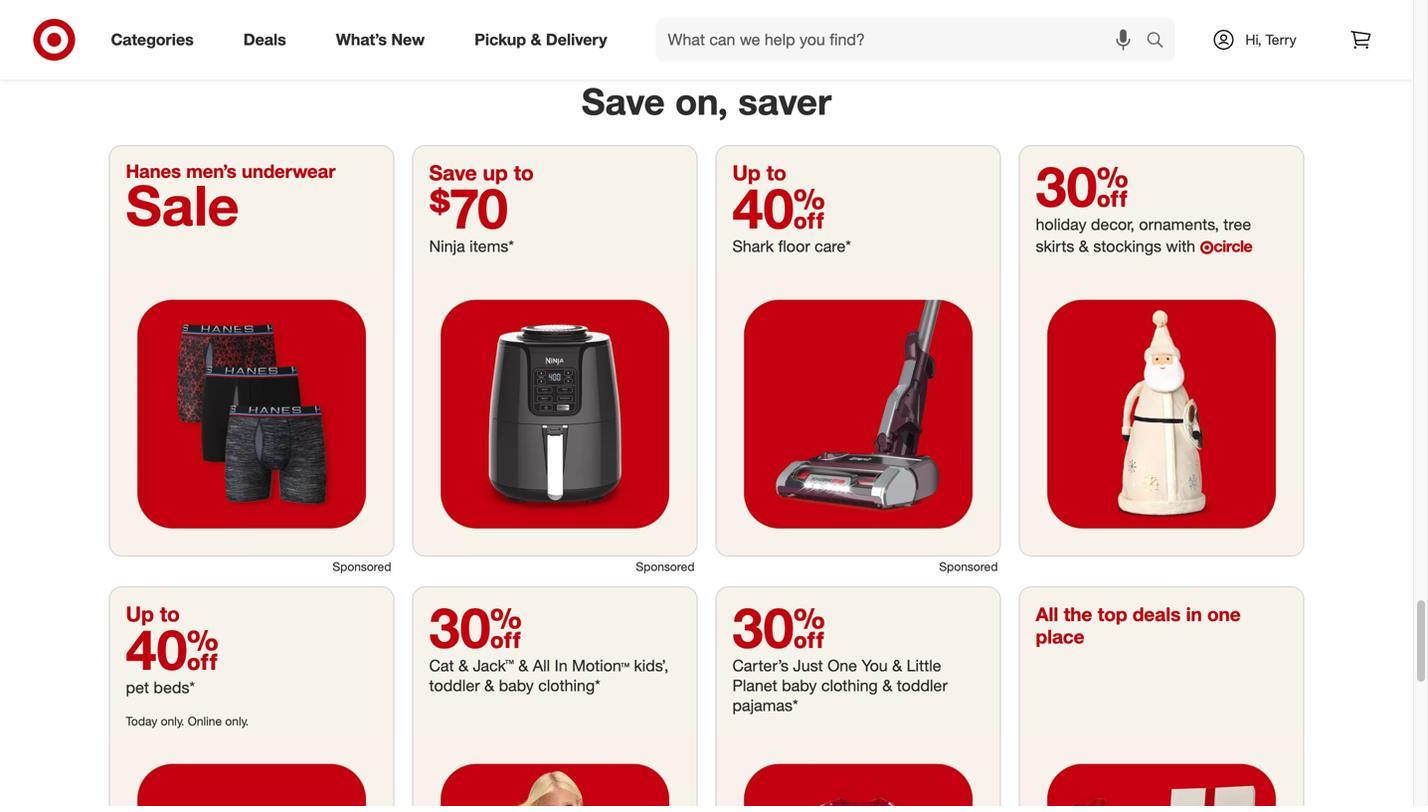 Task type: vqa. For each thing, say whether or not it's contained in the screenshot.
beds* on the left bottom
yes



Task type: locate. For each thing, give the bounding box(es) containing it.
toddler
[[429, 676, 480, 696], [897, 676, 948, 696]]

what's
[[336, 30, 387, 49]]

ninja
[[429, 237, 465, 256]]

1 vertical spatial all
[[533, 656, 550, 676]]

0 horizontal spatial up
[[126, 602, 154, 627]]

1 horizontal spatial only.
[[225, 714, 249, 729]]

™ left the kids',
[[621, 656, 630, 676]]

care*
[[815, 237, 851, 256]]

baby down just
[[782, 676, 817, 696]]

save down delivery
[[582, 79, 665, 123]]

1 horizontal spatial save
[[582, 79, 665, 123]]

& right cat
[[458, 656, 468, 676]]

& inside "link"
[[531, 30, 542, 49]]

all left in
[[533, 656, 550, 676]]

holiday decor, ornaments, tree skirts & stockings with
[[1036, 215, 1251, 256]]

skirts
[[1036, 237, 1075, 256]]

in
[[555, 656, 568, 676]]

&
[[531, 30, 542, 49], [1079, 237, 1089, 256], [458, 656, 468, 676], [518, 656, 528, 676], [892, 656, 902, 676], [484, 676, 494, 696], [882, 676, 892, 696]]

0 horizontal spatial baby
[[499, 676, 534, 696]]

1 baby from the left
[[499, 676, 534, 696]]

items*
[[470, 237, 514, 256]]

up up shark
[[733, 160, 761, 185]]

delivery
[[546, 30, 607, 49]]

1 vertical spatial up to
[[126, 602, 180, 627]]

carter's
[[733, 656, 789, 676]]

to for shark floor care*
[[767, 160, 787, 185]]

0 horizontal spatial 30
[[429, 594, 522, 661]]

& inside kids', toddler & baby clothing*
[[484, 676, 494, 696]]

30
[[1036, 152, 1129, 220], [429, 594, 522, 661], [733, 594, 825, 661]]

to
[[514, 160, 534, 185], [767, 160, 787, 185], [160, 602, 180, 627]]

1 toddler from the left
[[429, 676, 480, 696]]

™ left in
[[505, 656, 514, 676]]

hanes men's underwear
[[126, 160, 336, 182]]

1 horizontal spatial 30
[[733, 594, 825, 661]]

to right up
[[514, 160, 534, 185]]

toddler down cat
[[429, 676, 480, 696]]

1 horizontal spatial 40
[[733, 174, 825, 242]]

0 horizontal spatial save
[[429, 160, 477, 185]]

save up to
[[429, 160, 534, 185]]

save for save up to
[[429, 160, 477, 185]]

& down jack
[[484, 676, 494, 696]]

save left up
[[429, 160, 477, 185]]

1 vertical spatial 40
[[126, 616, 219, 683]]

0 vertical spatial 40
[[733, 174, 825, 242]]

1 horizontal spatial all
[[1036, 603, 1059, 626]]

the
[[1064, 603, 1093, 626]]

0 horizontal spatial up to
[[126, 602, 180, 627]]

up to up pet beds* on the left bottom
[[126, 602, 180, 627]]

to down saver
[[767, 160, 787, 185]]

0 vertical spatial all
[[1036, 603, 1059, 626]]

tree
[[1224, 215, 1251, 234]]

jack
[[473, 656, 505, 676]]

only. right online at the bottom left of page
[[225, 714, 249, 729]]

today only. online only.
[[126, 714, 249, 729]]

™
[[505, 656, 514, 676], [621, 656, 630, 676]]

up
[[733, 160, 761, 185], [126, 602, 154, 627]]

0 horizontal spatial to
[[160, 602, 180, 627]]

clothing*
[[538, 676, 601, 696]]

toddler inside kids', toddler & baby clothing*
[[429, 676, 480, 696]]

toddler down little at the right bottom of page
[[897, 676, 948, 696]]

1 vertical spatial save
[[429, 160, 477, 185]]

up up pet
[[126, 602, 154, 627]]

2 horizontal spatial to
[[767, 160, 787, 185]]

& right pickup
[[531, 30, 542, 49]]

30 left in
[[429, 594, 522, 661]]

save for save on, saver
[[582, 79, 665, 123]]

up for pet
[[126, 602, 154, 627]]

2 horizontal spatial 30
[[1036, 152, 1129, 220]]

30 for ™
[[429, 594, 522, 661]]

40
[[733, 174, 825, 242], [126, 616, 219, 683]]

pet beds*
[[126, 678, 195, 698]]

pajamas*
[[733, 696, 798, 715]]

all left the
[[1036, 603, 1059, 626]]

all
[[1036, 603, 1059, 626], [533, 656, 550, 676]]

online
[[188, 714, 222, 729]]

just
[[793, 656, 823, 676]]

1 ™ from the left
[[505, 656, 514, 676]]

30 inside the 30 carter's just one you & little planet baby clothing & toddler pajamas*
[[733, 594, 825, 661]]

1 horizontal spatial up to
[[733, 160, 787, 185]]

0 horizontal spatial toddler
[[429, 676, 480, 696]]

up to for pet
[[126, 602, 180, 627]]

1 vertical spatial up
[[126, 602, 154, 627]]

baby inside the 30 carter's just one you & little planet baby clothing & toddler pajamas*
[[782, 676, 817, 696]]

2 baby from the left
[[782, 676, 817, 696]]

shark
[[733, 237, 774, 256]]

0 vertical spatial save
[[582, 79, 665, 123]]

categories
[[111, 30, 194, 49]]

baby down cat & jack ™ & all in motion ™
[[499, 676, 534, 696]]

up for shark
[[733, 160, 761, 185]]

1 horizontal spatial ™
[[621, 656, 630, 676]]

on,
[[675, 79, 728, 123]]

today only! image
[[110, 737, 393, 807]]

search
[[1137, 32, 1185, 51]]

underwear
[[242, 160, 336, 182]]

1 horizontal spatial baby
[[782, 676, 817, 696]]

save
[[582, 79, 665, 123], [429, 160, 477, 185]]

2 toddler from the left
[[897, 676, 948, 696]]

$70
[[429, 174, 508, 242]]

all inside all the top deals in one place
[[1036, 603, 1059, 626]]

1 horizontal spatial toddler
[[897, 676, 948, 696]]

up to
[[733, 160, 787, 185], [126, 602, 180, 627]]

& right you
[[892, 656, 902, 676]]

& right jack
[[518, 656, 528, 676]]

kids',
[[634, 656, 669, 676]]

only.
[[161, 714, 184, 729], [225, 714, 249, 729]]

only. right today
[[161, 714, 184, 729]]

baby
[[499, 676, 534, 696], [782, 676, 817, 696]]

top
[[1098, 603, 1128, 626]]

baby inside kids', toddler & baby clothing*
[[499, 676, 534, 696]]

2 ™ from the left
[[621, 656, 630, 676]]

to up the beds*
[[160, 602, 180, 627]]

0 horizontal spatial only.
[[161, 714, 184, 729]]

0 horizontal spatial ™
[[505, 656, 514, 676]]

up to up shark
[[733, 160, 787, 185]]

hi,
[[1246, 31, 1262, 48]]

0 horizontal spatial 40
[[126, 616, 219, 683]]

30 for circle
[[1036, 152, 1129, 220]]

motion
[[572, 656, 621, 676]]

in
[[1186, 603, 1202, 626]]

1 horizontal spatial up
[[733, 160, 761, 185]]

0 vertical spatial up
[[733, 160, 761, 185]]

saver
[[738, 79, 832, 123]]

terry
[[1266, 31, 1297, 48]]

0 horizontal spatial all
[[533, 656, 550, 676]]

& right 'skirts'
[[1079, 237, 1089, 256]]

30 up planet
[[733, 594, 825, 661]]

30 up 'skirts'
[[1036, 152, 1129, 220]]

0 vertical spatial up to
[[733, 160, 787, 185]]

one
[[1208, 603, 1241, 626]]



Task type: describe. For each thing, give the bounding box(es) containing it.
1 horizontal spatial to
[[514, 160, 534, 185]]

up
[[483, 160, 508, 185]]

men's
[[186, 160, 237, 182]]

stockings
[[1093, 237, 1162, 256]]

40 for floor
[[733, 174, 825, 242]]

what's new link
[[319, 18, 450, 62]]

to for pet beds*
[[160, 602, 180, 627]]

all the top deals in one place link
[[1020, 588, 1303, 807]]

toddler inside the 30 carter's just one you & little planet baby clothing & toddler pajamas*
[[897, 676, 948, 696]]

pickup
[[475, 30, 526, 49]]

what's new
[[336, 30, 425, 49]]

hanes
[[126, 160, 181, 182]]

cat
[[429, 656, 454, 676]]

What can we help you find? suggestions appear below search field
[[656, 18, 1151, 62]]

shark floor care*
[[733, 237, 851, 256]]

hi, terry
[[1246, 31, 1297, 48]]

40 for beds*
[[126, 616, 219, 683]]

planet
[[733, 676, 778, 696]]

deals
[[243, 30, 286, 49]]

search button
[[1137, 18, 1185, 66]]

categories link
[[94, 18, 219, 62]]

cat & jack ™ & all in motion ™
[[429, 656, 630, 676]]

1 only. from the left
[[161, 714, 184, 729]]

kids', toddler & baby clothing*
[[429, 656, 669, 696]]

save on, saver
[[582, 79, 832, 123]]

30 carter's just one you & little planet baby clothing & toddler pajamas*
[[733, 594, 948, 715]]

2 only. from the left
[[225, 714, 249, 729]]

one
[[828, 656, 857, 676]]

clothing
[[821, 676, 878, 696]]

you
[[862, 656, 888, 676]]

pickup & delivery
[[475, 30, 607, 49]]

sale
[[126, 171, 239, 239]]

all the top deals in one place
[[1036, 603, 1241, 649]]

floor
[[778, 237, 810, 256]]

carousel region
[[110, 0, 1303, 62]]

up to for shark
[[733, 160, 787, 185]]

ornaments,
[[1139, 215, 1219, 234]]

circle
[[1214, 237, 1252, 256]]

place
[[1036, 626, 1085, 649]]

deals
[[1133, 603, 1181, 626]]

pickup & delivery link
[[458, 18, 632, 62]]

today
[[126, 714, 157, 729]]

ninja items*
[[429, 237, 514, 256]]

& inside holiday decor, ornaments, tree skirts & stockings with
[[1079, 237, 1089, 256]]

holiday
[[1036, 215, 1087, 234]]

beds*
[[154, 678, 195, 698]]

pet
[[126, 678, 149, 698]]

new
[[391, 30, 425, 49]]

deals link
[[226, 18, 311, 62]]

& down you
[[882, 676, 892, 696]]

little
[[907, 656, 942, 676]]

decor,
[[1091, 215, 1135, 234]]

with
[[1166, 237, 1196, 256]]



